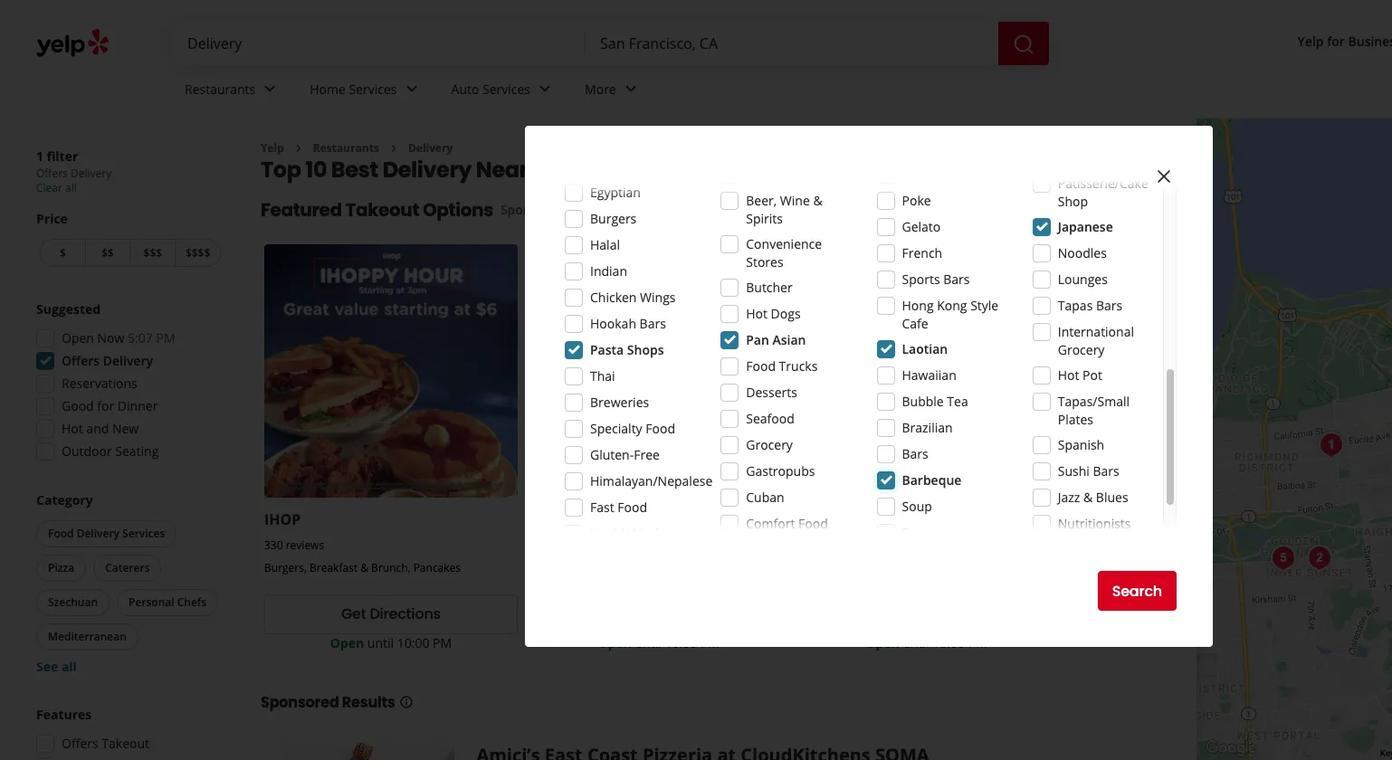 Task type: locate. For each thing, give the bounding box(es) containing it.
2 vertical spatial offers
[[62, 735, 98, 752]]

soma
[[851, 510, 895, 530]]

for up hot and new
[[97, 398, 114, 415]]

1 horizontal spatial grocery
[[1058, 341, 1105, 359]]

food up "health markets"
[[618, 499, 647, 516]]

delivery inside "1 filter offers delivery clear all"
[[71, 166, 112, 181]]

1 vertical spatial for
[[97, 398, 114, 415]]

indian
[[590, 263, 628, 280]]

sushi
[[1058, 463, 1090, 480]]

for inside button
[[1328, 33, 1345, 50]]

sushi bars
[[1058, 463, 1120, 480]]

4 24 chevron down v2 image from the left
[[620, 78, 642, 100]]

$$ button
[[85, 239, 130, 267]]

1 horizontal spatial 16 info v2 image
[[570, 203, 584, 218]]

hookah bars
[[590, 315, 666, 332]]

1 horizontal spatial until
[[635, 634, 662, 652]]

$$
[[102, 245, 114, 261]]

bars up the international on the top right of page
[[1097, 297, 1123, 314]]

0 horizontal spatial services
[[122, 526, 165, 542]]

for for busines
[[1328, 33, 1345, 50]]

3 until from the left
[[903, 634, 930, 652]]

pasta shops
[[590, 341, 664, 359]]

patisserie/cake shop
[[1058, 175, 1149, 210]]

0 vertical spatial group
[[31, 301, 225, 466]]

24 chevron down v2 image for auto services
[[534, 78, 556, 100]]

category
[[36, 492, 93, 509]]

1 vertical spatial shop
[[1058, 193, 1089, 210]]

butcher
[[746, 279, 793, 296]]

None search field
[[173, 22, 1053, 65]]

international grocery
[[1058, 323, 1135, 359]]

grocery down "seafood" at the right of page
[[746, 436, 793, 454]]

0 horizontal spatial &
[[361, 561, 369, 576]]

0 vertical spatial takeout
[[345, 198, 419, 223]]

0 horizontal spatial restaurants link
[[170, 65, 295, 118]]

2 24 chevron down v2 image from the left
[[401, 78, 422, 100]]

group
[[31, 301, 225, 466], [33, 492, 225, 676], [31, 706, 225, 761]]

pancakes
[[414, 561, 461, 576]]

food left "bell"
[[799, 515, 828, 532]]

24 chevron down v2 image
[[259, 78, 281, 100], [401, 78, 422, 100], [534, 78, 556, 100], [620, 78, 642, 100]]

business categories element
[[170, 65, 1393, 118]]

taco bell open until 10:00 pm
[[800, 510, 988, 652]]

gastropubs
[[746, 463, 815, 480]]

hookah
[[590, 315, 637, 332]]

0 horizontal spatial open until 10:00 pm
[[330, 634, 452, 652]]

open inside taco bell open until 10:00 pm
[[866, 634, 900, 652]]

24 chevron down v2 image inside auto services link
[[534, 78, 556, 100]]

5:07
[[128, 330, 153, 347]]

stores
[[746, 254, 784, 271]]

0 horizontal spatial takeout
[[102, 735, 149, 752]]

24 chevron down v2 image left auto
[[401, 78, 422, 100]]

delivery up options
[[383, 155, 472, 185]]

0 horizontal spatial 10:00
[[397, 634, 430, 652]]

sports
[[902, 271, 940, 288]]

0 vertical spatial chicken
[[902, 166, 949, 183]]

0 vertical spatial restaurants
[[185, 80, 256, 97]]

1 horizontal spatial yelp
[[1298, 33, 1324, 50]]

clear all link
[[36, 180, 77, 196]]

0 horizontal spatial yelp
[[261, 140, 284, 156]]

16 info v2 image
[[570, 203, 584, 218], [399, 695, 413, 710]]

sponsored left results at the left
[[261, 692, 339, 713]]

&
[[814, 192, 823, 209], [1084, 489, 1093, 506], [361, 561, 369, 576]]

blues
[[1096, 489, 1129, 506]]

1 vertical spatial all
[[61, 658, 77, 676]]

tea
[[947, 393, 969, 410]]

bars down wings
[[640, 315, 666, 332]]

comfort food
[[746, 515, 828, 532]]

330
[[264, 538, 283, 553]]

0 vertical spatial all
[[65, 180, 77, 196]]

delivery down filter
[[71, 166, 112, 181]]

french
[[902, 244, 943, 262]]

1 vertical spatial 16 info v2 image
[[399, 695, 413, 710]]

24 chevron down v2 image inside more link
[[620, 78, 642, 100]]

1 horizontal spatial for
[[1328, 33, 1345, 50]]

grocery inside international grocery
[[1058, 341, 1105, 359]]

seating
[[115, 443, 159, 460]]

1 vertical spatial hot
[[1058, 367, 1080, 384]]

16 info v2 image left burgers
[[570, 203, 584, 218]]

yelp for yelp for busines
[[1298, 33, 1324, 50]]

24 chevron down v2 image for more
[[620, 78, 642, 100]]

bars for hookah bars
[[640, 315, 666, 332]]

0 vertical spatial hot
[[746, 305, 768, 322]]

1 vertical spatial group
[[33, 492, 225, 676]]

auto
[[451, 80, 479, 97]]

until
[[367, 634, 394, 652], [635, 634, 662, 652], [903, 634, 930, 652]]

food
[[746, 358, 776, 375], [646, 420, 676, 437], [618, 499, 647, 516], [799, 515, 828, 532], [48, 526, 74, 542]]

0 horizontal spatial restaurants
[[185, 80, 256, 97]]

bars
[[944, 271, 970, 288], [1097, 297, 1123, 314], [640, 315, 666, 332], [902, 446, 929, 463], [1093, 463, 1120, 480]]

dumpling baby china bistro image
[[1314, 427, 1350, 463]]

& inside ihop 330 reviews burgers, breakfast & brunch, pancakes
[[361, 561, 369, 576]]

brunch,
[[371, 561, 411, 576]]

all right see
[[61, 658, 77, 676]]

takeout for offers
[[102, 735, 149, 752]]

price group
[[36, 210, 225, 271]]

pm
[[156, 330, 175, 347], [433, 634, 452, 652], [701, 634, 720, 652], [969, 634, 988, 652]]

1 horizontal spatial &
[[814, 192, 823, 209]]

1 horizontal spatial takeout
[[345, 198, 419, 223]]

close image
[[1154, 166, 1175, 187]]

best
[[331, 155, 378, 185]]

until inside taco bell open until 10:00 pm
[[903, 634, 930, 652]]

0 vertical spatial grocery
[[1058, 341, 1105, 359]]

yelp
[[1298, 33, 1324, 50], [261, 140, 284, 156]]

0 horizontal spatial grocery
[[746, 436, 793, 454]]

1 vertical spatial yelp
[[261, 140, 284, 156]]

all inside group
[[61, 658, 77, 676]]

takeout inside group
[[102, 735, 149, 752]]

get
[[341, 604, 366, 625]]

cloudkitchens
[[744, 510, 848, 530]]

1 horizontal spatial services
[[349, 80, 397, 97]]

0 vertical spatial 16 info v2 image
[[570, 203, 584, 218]]

bars up blues
[[1093, 463, 1120, 480]]

1 vertical spatial takeout
[[102, 735, 149, 752]]

chicken for chicken shop
[[902, 166, 949, 183]]

0 vertical spatial yelp
[[1298, 33, 1324, 50]]

1 vertical spatial restaurants
[[313, 140, 379, 156]]

francisco,
[[579, 155, 691, 185]]

sports bars
[[902, 271, 970, 288]]

24 chevron down v2 image left home
[[259, 78, 281, 100]]

services right auto
[[483, 80, 531, 97]]

24 chevron down v2 image for restaurants
[[259, 78, 281, 100]]

for left busines
[[1328, 33, 1345, 50]]

yelp left 16 chevron right v2 icon
[[261, 140, 284, 156]]

tapas/small plates
[[1058, 393, 1130, 428]]

24 chevron down v2 image inside home services link
[[401, 78, 422, 100]]

caterers
[[105, 561, 150, 576]]

food delivery services button
[[36, 521, 177, 548]]

0 vertical spatial sponsored
[[501, 201, 566, 219]]

for inside group
[[97, 398, 114, 415]]

top 10 best delivery near san francisco, california
[[261, 155, 802, 185]]

hot for hot pot
[[1058, 367, 1080, 384]]

2 vertical spatial group
[[31, 706, 225, 761]]

0 horizontal spatial for
[[97, 398, 114, 415]]

2 horizontal spatial 10:00
[[933, 634, 965, 652]]

spirits
[[746, 210, 783, 227]]

1 open until 10:00 pm from the left
[[330, 634, 452, 652]]

offers down filter
[[36, 166, 68, 181]]

shop inside patisserie/cake shop
[[1058, 193, 1089, 210]]

food down pan
[[746, 358, 776, 375]]

0 horizontal spatial until
[[367, 634, 394, 652]]

0 horizontal spatial sponsored
[[261, 692, 339, 713]]

1 vertical spatial &
[[1084, 489, 1093, 506]]

2 vertical spatial &
[[361, 561, 369, 576]]

1 vertical spatial chicken
[[590, 289, 637, 306]]

food for specialty food
[[646, 420, 676, 437]]

outdoor seating
[[62, 443, 159, 460]]

yelp for busines button
[[1291, 26, 1393, 58]]

offers for offers delivery
[[62, 352, 100, 369]]

hot down good
[[62, 420, 83, 437]]

1 until from the left
[[367, 634, 394, 652]]

2 horizontal spatial until
[[903, 634, 930, 652]]

japanese
[[1058, 218, 1114, 235]]

chefs
[[177, 595, 206, 610]]

hawaiian
[[902, 367, 957, 384]]

poke
[[902, 192, 931, 209]]

yelp for yelp link
[[261, 140, 284, 156]]

group containing category
[[33, 492, 225, 676]]

chicken up "poke"
[[902, 166, 949, 183]]

breweries
[[590, 394, 649, 411]]

all right clear
[[65, 180, 77, 196]]

delivery link
[[408, 140, 453, 156]]

0 horizontal spatial hot
[[62, 420, 83, 437]]

24 chevron down v2 image right more
[[620, 78, 642, 100]]

& left brunch,
[[361, 561, 369, 576]]

3 10:00 from the left
[[933, 634, 965, 652]]

california
[[695, 155, 802, 185]]

1 horizontal spatial sponsored
[[501, 201, 566, 219]]

sponsored for sponsored results
[[261, 692, 339, 713]]

2 10:00 from the left
[[665, 634, 697, 652]]

offers delivery
[[62, 352, 153, 369]]

& inside beer, wine & spirits
[[814, 192, 823, 209]]

0 vertical spatial shop
[[952, 166, 982, 183]]

2 vertical spatial hot
[[62, 420, 83, 437]]

1 vertical spatial offers
[[62, 352, 100, 369]]

food trucks
[[746, 358, 818, 375]]

hot for hot and new
[[62, 420, 83, 437]]

sponsored down the top 10 best delivery near san francisco, california
[[501, 201, 566, 219]]

shop for chicken shop
[[952, 166, 982, 183]]

1 horizontal spatial hot
[[746, 305, 768, 322]]

0 vertical spatial &
[[814, 192, 823, 209]]

food up free at the left bottom of page
[[646, 420, 676, 437]]

yelp left busines
[[1298, 33, 1324, 50]]

0 vertical spatial for
[[1328, 33, 1345, 50]]

hot dogs
[[746, 305, 801, 322]]

for for dinner
[[97, 398, 114, 415]]

services up caterers
[[122, 526, 165, 542]]

chicken up hookah
[[590, 289, 637, 306]]

chicken wings
[[590, 289, 676, 306]]

24 chevron down v2 image right auto services
[[534, 78, 556, 100]]

1 vertical spatial sponsored
[[261, 692, 339, 713]]

style
[[971, 297, 999, 314]]

search image
[[1013, 33, 1035, 55]]

0 horizontal spatial 16 info v2 image
[[399, 695, 413, 710]]

yelp inside yelp for busines button
[[1298, 33, 1324, 50]]

coast
[[621, 510, 661, 530]]

services right home
[[349, 80, 397, 97]]

1 horizontal spatial 10:00
[[665, 634, 697, 652]]

& right wine on the top right of the page
[[814, 192, 823, 209]]

bars up kong
[[944, 271, 970, 288]]

$$$$
[[186, 245, 210, 261]]

gluten-free
[[590, 446, 660, 464]]

24 chevron down v2 image inside restaurants link
[[259, 78, 281, 100]]

featured
[[261, 198, 342, 223]]

24 chevron down v2 image for home services
[[401, 78, 422, 100]]

2 horizontal spatial hot
[[1058, 367, 1080, 384]]

hot
[[746, 305, 768, 322], [1058, 367, 1080, 384], [62, 420, 83, 437]]

brazilian
[[902, 419, 953, 436]]

delivery down open now 5:07 pm
[[103, 352, 153, 369]]

1 24 chevron down v2 image from the left
[[259, 78, 281, 100]]

delivery inside "button"
[[77, 526, 120, 542]]

2 horizontal spatial services
[[483, 80, 531, 97]]

hot up pan
[[746, 305, 768, 322]]

taco
[[800, 510, 834, 530]]

offers down features
[[62, 735, 98, 752]]

0 vertical spatial offers
[[36, 166, 68, 181]]

grocery down the international on the top right of page
[[1058, 341, 1105, 359]]

wine
[[780, 192, 810, 209]]

restaurants link up yelp link
[[170, 65, 295, 118]]

offers up reservations
[[62, 352, 100, 369]]

thai
[[590, 368, 615, 385]]

szechuan button
[[36, 589, 110, 617]]

pizza
[[48, 561, 74, 576]]

takeout
[[345, 198, 419, 223], [102, 735, 149, 752]]

16 info v2 image right results at the left
[[399, 695, 413, 710]]

search dialog
[[0, 0, 1393, 761]]

sponsored for sponsored
[[501, 201, 566, 219]]

0 horizontal spatial shop
[[952, 166, 982, 183]]

featured takeout options
[[261, 198, 493, 223]]

1 horizontal spatial shop
[[1058, 193, 1089, 210]]

restaurants link right 16 chevron right v2 icon
[[313, 140, 379, 156]]

3 24 chevron down v2 image from the left
[[534, 78, 556, 100]]

search
[[1113, 581, 1163, 602]]

& right jazz
[[1084, 489, 1093, 506]]

and
[[86, 420, 109, 437]]

offers
[[36, 166, 68, 181], [62, 352, 100, 369], [62, 735, 98, 752]]

delivery up caterers
[[77, 526, 120, 542]]

hot inside group
[[62, 420, 83, 437]]

1 horizontal spatial restaurants link
[[313, 140, 379, 156]]

1 horizontal spatial open until 10:00 pm
[[598, 634, 720, 652]]

1 horizontal spatial chicken
[[902, 166, 949, 183]]

1 horizontal spatial restaurants
[[313, 140, 379, 156]]

1 vertical spatial grocery
[[746, 436, 793, 454]]

open
[[62, 330, 94, 347], [330, 634, 364, 652], [598, 634, 632, 652], [866, 634, 900, 652]]

offers inside "1 filter offers delivery clear all"
[[36, 166, 68, 181]]

bars for sports bars
[[944, 271, 970, 288]]

hot left pot
[[1058, 367, 1080, 384]]

hong
[[902, 297, 934, 314]]

open until 10:00 pm
[[330, 634, 452, 652], [598, 634, 720, 652]]

bars down brazilian
[[902, 446, 929, 463]]

0 horizontal spatial chicken
[[590, 289, 637, 306]]

auto services link
[[437, 65, 571, 118]]

hot for hot dogs
[[746, 305, 768, 322]]

food down category on the bottom of the page
[[48, 526, 74, 542]]



Task type: vqa. For each thing, say whether or not it's contained in the screenshot.
Bob B. Icon
no



Task type: describe. For each thing, give the bounding box(es) containing it.
food delivery services
[[48, 526, 165, 542]]

free
[[634, 446, 660, 464]]

cafe
[[902, 315, 929, 332]]

16 info v2 image
[[1146, 166, 1161, 180]]

2 until from the left
[[635, 634, 662, 652]]

specialty
[[590, 420, 643, 437]]

options
[[423, 198, 493, 223]]

reviews
[[286, 538, 324, 553]]

cuban
[[746, 489, 785, 506]]

bars for tapas bars
[[1097, 297, 1123, 314]]

map region
[[1018, 0, 1393, 761]]

amici's east coast pizzeria at cloudkitchens soma
[[532, 510, 895, 530]]

ihop 330 reviews burgers, breakfast & brunch, pancakes
[[264, 510, 461, 576]]

key
[[1381, 749, 1393, 759]]

lounges
[[1058, 271, 1108, 288]]

1 vertical spatial restaurants link
[[313, 140, 379, 156]]

plates
[[1058, 411, 1094, 428]]

results
[[342, 692, 395, 713]]

near
[[476, 155, 528, 185]]

home
[[310, 80, 346, 97]]

pizzeria
[[665, 510, 721, 530]]

bell
[[838, 510, 865, 530]]

yelp link
[[261, 140, 284, 156]]

chang's kitchen image
[[1266, 540, 1302, 576]]

pm inside taco bell open until 10:00 pm
[[969, 634, 988, 652]]

tapas/small
[[1058, 393, 1130, 410]]

home services
[[310, 80, 397, 97]]

$ button
[[40, 239, 85, 267]]

outdoor
[[62, 443, 112, 460]]

savor image
[[1302, 540, 1339, 576]]

bars for sushi bars
[[1093, 463, 1120, 480]]

mediterranean button
[[36, 624, 138, 651]]

chicken for chicken wings
[[590, 289, 637, 306]]

laotian
[[902, 340, 948, 358]]

food for comfort food
[[799, 515, 828, 532]]

food for fast food
[[618, 499, 647, 516]]

clear
[[36, 180, 62, 196]]

0 vertical spatial restaurants link
[[170, 65, 295, 118]]

2 open until 10:00 pm from the left
[[598, 634, 720, 652]]

patisserie/cake
[[1058, 175, 1149, 192]]

amici's east coast pizzeria at cloudkitchens soma link
[[532, 510, 895, 530]]

personal
[[129, 595, 174, 610]]

now
[[97, 330, 124, 347]]

open now 5:07 pm
[[62, 330, 175, 347]]

hot and new
[[62, 420, 139, 437]]

caterers button
[[93, 555, 162, 582]]

tapas bars
[[1058, 297, 1123, 314]]

$$$ button
[[130, 239, 175, 267]]

burgers
[[590, 210, 637, 227]]

1 10:00 from the left
[[397, 634, 430, 652]]

offers takeout
[[62, 735, 149, 752]]

shop for patisserie/cake shop
[[1058, 193, 1089, 210]]

gelato
[[902, 218, 941, 235]]

good for dinner
[[62, 398, 158, 415]]

convenience stores
[[746, 235, 822, 271]]

services inside "button"
[[122, 526, 165, 542]]

new
[[112, 420, 139, 437]]

gluten-
[[590, 446, 634, 464]]

halal
[[590, 236, 620, 254]]

personal chefs
[[129, 595, 206, 610]]

16 chevron right v2 image
[[291, 141, 306, 156]]

yelp for busines
[[1298, 33, 1393, 50]]

services for auto services
[[483, 80, 531, 97]]

services for home services
[[349, 80, 397, 97]]

dinner
[[118, 398, 158, 415]]

mediterranean
[[48, 629, 127, 645]]

16 chevron right v2 image
[[387, 141, 401, 156]]

suggested
[[36, 301, 101, 318]]

10:00 inside taco bell open until 10:00 pm
[[933, 634, 965, 652]]

bubble tea
[[902, 393, 969, 410]]

tapas
[[1058, 297, 1093, 314]]

asian
[[773, 331, 806, 349]]

convenience
[[746, 235, 822, 253]]

1
[[36, 148, 43, 165]]

offers for offers takeout
[[62, 735, 98, 752]]

group containing features
[[31, 706, 225, 761]]

ramen
[[902, 524, 944, 542]]

restaurants inside business categories element
[[185, 80, 256, 97]]

key button
[[1381, 748, 1393, 761]]

group containing suggested
[[31, 301, 225, 466]]

pizza button
[[36, 555, 86, 582]]

10
[[305, 155, 327, 185]]

jazz
[[1058, 489, 1081, 506]]

trucks
[[779, 358, 818, 375]]

features
[[36, 706, 92, 724]]

2 horizontal spatial &
[[1084, 489, 1093, 506]]

international
[[1058, 323, 1135, 340]]

beer, wine & spirits
[[746, 192, 823, 227]]

get directions
[[341, 604, 441, 625]]

delivery right 16 chevron right v2 image at top
[[408, 140, 453, 156]]

pan
[[746, 331, 770, 349]]

jazz & blues
[[1058, 489, 1129, 506]]

pot
[[1083, 367, 1103, 384]]

ihop
[[264, 510, 301, 530]]

soup
[[902, 498, 933, 515]]

personal chefs button
[[117, 589, 218, 617]]

auto services
[[451, 80, 531, 97]]

food inside "button"
[[48, 526, 74, 542]]

himalayan/nepalese
[[590, 473, 713, 490]]

desserts
[[746, 384, 798, 401]]

$$$$ button
[[175, 239, 221, 267]]

more
[[585, 80, 616, 97]]

all inside "1 filter offers delivery clear all"
[[65, 180, 77, 196]]

amici's
[[532, 510, 583, 530]]

east
[[587, 510, 617, 530]]

takeout for featured
[[345, 198, 419, 223]]

google image
[[1201, 737, 1261, 761]]



